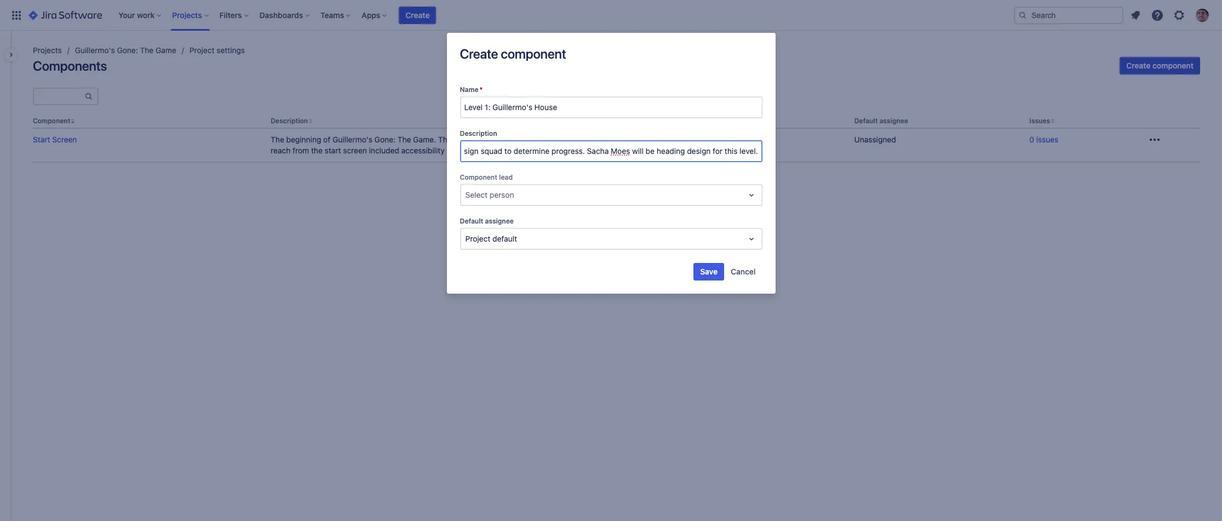 Task type: describe. For each thing, give the bounding box(es) containing it.
none text field inside create component dialog
[[466, 190, 468, 201]]

0 issues
[[1030, 135, 1059, 144]]

0 horizontal spatial component
[[33, 117, 70, 125]]

open image for project default
[[745, 232, 758, 246]]

component lead button
[[621, 117, 674, 125]]

select
[[466, 190, 488, 199]]

cancel
[[731, 267, 756, 276]]

start
[[325, 146, 341, 155]]

start screen
[[33, 135, 77, 144]]

settings
[[217, 45, 245, 55]]

Default assignee text field
[[466, 233, 468, 244]]

component inside the beginning of guillermo's gone: the game. this component includes all menus that you can reach from the start screen included accessibility and dlc menus
[[455, 135, 495, 144]]

person
[[490, 190, 514, 199]]

0 horizontal spatial guillermo's
[[75, 45, 115, 55]]

component for create component dialog
[[501, 46, 566, 61]]

1 horizontal spatial menus
[[539, 135, 563, 144]]

create component button
[[1120, 57, 1201, 75]]

issues
[[1030, 117, 1051, 125]]

assignee inside create component dialog
[[485, 217, 514, 225]]

*
[[480, 86, 483, 94]]

accessibility
[[402, 146, 445, 155]]

create component for create component button
[[1127, 61, 1194, 70]]

0
[[1030, 135, 1035, 144]]

create banner
[[0, 0, 1223, 31]]

game
[[156, 45, 176, 55]]

Search field
[[1015, 6, 1124, 24]]

includes
[[498, 135, 527, 144]]

create button
[[399, 6, 437, 24]]

issues button
[[1030, 117, 1051, 125]]

unassigned
[[855, 135, 896, 144]]

0 horizontal spatial the
[[140, 45, 154, 55]]

description inside create component dialog
[[460, 129, 497, 138]]

dlc
[[462, 146, 477, 155]]

create for create component dialog
[[460, 46, 498, 61]]

game.
[[413, 135, 436, 144]]

component button
[[33, 117, 70, 125]]

guillermo's gone: the game
[[75, 45, 176, 55]]

1 horizontal spatial the
[[271, 135, 284, 144]]

project settings
[[190, 45, 245, 55]]

included
[[369, 146, 399, 155]]

0 vertical spatial assignee
[[880, 117, 909, 125]]

0 horizontal spatial menus
[[479, 146, 503, 155]]

guillermo's gone: the game link
[[75, 44, 176, 57]]

cancel button
[[725, 263, 763, 281]]

create for create component button
[[1127, 61, 1151, 70]]

beginning
[[286, 135, 321, 144]]

can
[[596, 135, 608, 144]]

0 vertical spatial component lead
[[621, 117, 674, 125]]

lead inside create component dialog
[[499, 173, 513, 181]]



Task type: vqa. For each thing, say whether or not it's contained in the screenshot.
IMPORT AND BULK CHANGE ISSUES image
no



Task type: locate. For each thing, give the bounding box(es) containing it.
issues
[[1037, 135, 1059, 144]]

default assignee inside create component dialog
[[460, 217, 514, 225]]

the up reach
[[271, 135, 284, 144]]

0 vertical spatial lead
[[660, 117, 674, 125]]

1 vertical spatial lead
[[499, 173, 513, 181]]

guillermo's up components
[[75, 45, 115, 55]]

1 vertical spatial open image
[[745, 232, 758, 246]]

0 horizontal spatial component
[[455, 135, 495, 144]]

1 open image from the top
[[745, 189, 758, 202]]

1 horizontal spatial assignee
[[880, 117, 909, 125]]

0 vertical spatial menus
[[539, 135, 563, 144]]

1 horizontal spatial lead
[[660, 117, 674, 125]]

0 horizontal spatial assignee
[[485, 217, 514, 225]]

0 vertical spatial default
[[855, 117, 878, 125]]

screen
[[343, 146, 367, 155]]

0 issues link
[[1030, 135, 1059, 144]]

component inside dialog
[[460, 173, 498, 181]]

the
[[140, 45, 154, 55], [271, 135, 284, 144], [398, 135, 411, 144]]

1 horizontal spatial default
[[855, 117, 878, 125]]

1 vertical spatial menus
[[479, 146, 503, 155]]

1 vertical spatial default assignee
[[460, 217, 514, 225]]

1 horizontal spatial component lead
[[621, 117, 674, 125]]

the beginning of guillermo's gone: the game. this component includes all menus that you can reach from the start screen included accessibility and dlc menus
[[271, 135, 608, 155]]

create component
[[460, 46, 566, 61], [1127, 61, 1194, 70]]

1 horizontal spatial project
[[466, 234, 491, 243]]

0 horizontal spatial project
[[190, 45, 215, 55]]

2 horizontal spatial component
[[1153, 61, 1194, 70]]

1 vertical spatial guillermo's
[[333, 135, 373, 144]]

create component inside button
[[1127, 61, 1194, 70]]

default assignee up "project default"
[[460, 217, 514, 225]]

component
[[33, 117, 70, 125], [621, 117, 659, 125], [460, 173, 498, 181]]

this
[[438, 135, 453, 144]]

2 horizontal spatial the
[[398, 135, 411, 144]]

you
[[581, 135, 594, 144]]

project settings link
[[190, 44, 245, 57]]

menus right the all
[[539, 135, 563, 144]]

gone:
[[117, 45, 138, 55], [375, 135, 396, 144]]

project inside create component dialog
[[466, 234, 491, 243]]

select person
[[466, 190, 514, 199]]

1 horizontal spatial create component
[[1127, 61, 1194, 70]]

0 horizontal spatial create component
[[460, 46, 566, 61]]

from
[[293, 146, 309, 155]]

0 horizontal spatial create
[[406, 10, 430, 19]]

1 horizontal spatial gone:
[[375, 135, 396, 144]]

save
[[701, 267, 718, 276]]

guillermo's inside the beginning of guillermo's gone: the game. this component includes all menus that you can reach from the start screen included accessibility and dlc menus
[[333, 135, 373, 144]]

0 vertical spatial guillermo's
[[75, 45, 115, 55]]

components
[[33, 58, 107, 73]]

1 vertical spatial default
[[460, 217, 484, 225]]

1 horizontal spatial create
[[460, 46, 498, 61]]

name
[[460, 86, 479, 94]]

project left default
[[466, 234, 491, 243]]

search image
[[1019, 11, 1028, 19]]

component up select
[[460, 173, 498, 181]]

assignee up default
[[485, 217, 514, 225]]

none field inside create component dialog
[[461, 98, 762, 117]]

create component inside dialog
[[460, 46, 566, 61]]

guillermo's
[[75, 45, 115, 55], [333, 135, 373, 144]]

assignee up unassigned
[[880, 117, 909, 125]]

gone: inside the beginning of guillermo's gone: the game. this component includes all menus that you can reach from the start screen included accessibility and dlc menus
[[375, 135, 396, 144]]

default assignee up unassigned
[[855, 117, 909, 125]]

name *
[[460, 86, 483, 94]]

1 vertical spatial project
[[466, 234, 491, 243]]

2 open image from the top
[[745, 232, 758, 246]]

project for project default
[[466, 234, 491, 243]]

1 horizontal spatial guillermo's
[[333, 135, 373, 144]]

project
[[190, 45, 215, 55], [466, 234, 491, 243]]

0 vertical spatial project
[[190, 45, 215, 55]]

component for create component button
[[1153, 61, 1194, 70]]

1 vertical spatial component lead
[[460, 173, 513, 181]]

1 vertical spatial description
[[460, 129, 497, 138]]

0 horizontal spatial gone:
[[117, 45, 138, 55]]

0 vertical spatial description
[[271, 117, 308, 125]]

primary element
[[7, 0, 1015, 30]]

0 horizontal spatial component lead
[[460, 173, 513, 181]]

the left game.
[[398, 135, 411, 144]]

component up description field
[[621, 117, 659, 125]]

project for project settings
[[190, 45, 215, 55]]

the left game
[[140, 45, 154, 55]]

None text field
[[34, 89, 84, 104]]

guillermo's up screen
[[333, 135, 373, 144]]

projects
[[33, 45, 62, 55]]

create inside dialog
[[460, 46, 498, 61]]

and
[[447, 146, 460, 155]]

save button
[[694, 263, 725, 281]]

0 horizontal spatial lead
[[499, 173, 513, 181]]

create
[[406, 10, 430, 19], [460, 46, 498, 61], [1127, 61, 1151, 70]]

default up unassigned
[[855, 117, 878, 125]]

default
[[855, 117, 878, 125], [460, 217, 484, 225]]

screen
[[52, 135, 77, 144]]

component lead up select person
[[460, 173, 513, 181]]

open image for select person
[[745, 189, 758, 202]]

project left settings
[[190, 45, 215, 55]]

create inside primary 'element'
[[406, 10, 430, 19]]

0 vertical spatial gone:
[[117, 45, 138, 55]]

all
[[529, 135, 537, 144]]

description up dlc
[[460, 129, 497, 138]]

the
[[311, 146, 323, 155]]

gone: left game
[[117, 45, 138, 55]]

component inside button
[[1153, 61, 1194, 70]]

gone: up the included
[[375, 135, 396, 144]]

0 vertical spatial open image
[[745, 189, 758, 202]]

1 horizontal spatial description
[[460, 129, 497, 138]]

1 vertical spatial assignee
[[485, 217, 514, 225]]

1 horizontal spatial component
[[501, 46, 566, 61]]

lead
[[660, 117, 674, 125], [499, 173, 513, 181]]

create component for create component dialog
[[460, 46, 566, 61]]

component
[[501, 46, 566, 61], [1153, 61, 1194, 70], [455, 135, 495, 144]]

0 horizontal spatial default assignee
[[460, 217, 514, 225]]

menus
[[539, 135, 563, 144], [479, 146, 503, 155]]

start screen link
[[33, 135, 77, 144]]

projects link
[[33, 44, 62, 57]]

create component dialog
[[447, 33, 776, 294]]

assignee
[[880, 117, 909, 125], [485, 217, 514, 225]]

description up beginning
[[271, 117, 308, 125]]

0 horizontal spatial description
[[271, 117, 308, 125]]

1 horizontal spatial default assignee
[[855, 117, 909, 125]]

project default
[[466, 234, 517, 243]]

default up "default assignee" text field on the top of the page
[[460, 217, 484, 225]]

1 vertical spatial gone:
[[375, 135, 396, 144]]

2 horizontal spatial component
[[621, 117, 659, 125]]

jira software image
[[29, 8, 102, 22], [29, 8, 102, 22]]

Description field
[[461, 141, 762, 161]]

reach
[[271, 146, 291, 155]]

open image
[[745, 189, 758, 202], [745, 232, 758, 246]]

description
[[271, 117, 308, 125], [460, 129, 497, 138]]

default assignee
[[855, 117, 909, 125], [460, 217, 514, 225]]

0 horizontal spatial default
[[460, 217, 484, 225]]

None field
[[461, 98, 762, 117]]

component lead inside create component dialog
[[460, 173, 513, 181]]

default
[[493, 234, 517, 243]]

None text field
[[466, 190, 468, 201]]

component lead up description field
[[621, 117, 674, 125]]

menus right dlc
[[479, 146, 503, 155]]

description button
[[271, 117, 308, 125]]

of
[[323, 135, 331, 144]]

component up "start screen"
[[33, 117, 70, 125]]

default inside create component dialog
[[460, 217, 484, 225]]

component inside dialog
[[501, 46, 566, 61]]

that
[[565, 135, 579, 144]]

0 vertical spatial default assignee
[[855, 117, 909, 125]]

2 horizontal spatial create
[[1127, 61, 1151, 70]]

start
[[33, 135, 50, 144]]

1 horizontal spatial component
[[460, 173, 498, 181]]

component lead
[[621, 117, 674, 125], [460, 173, 513, 181]]



